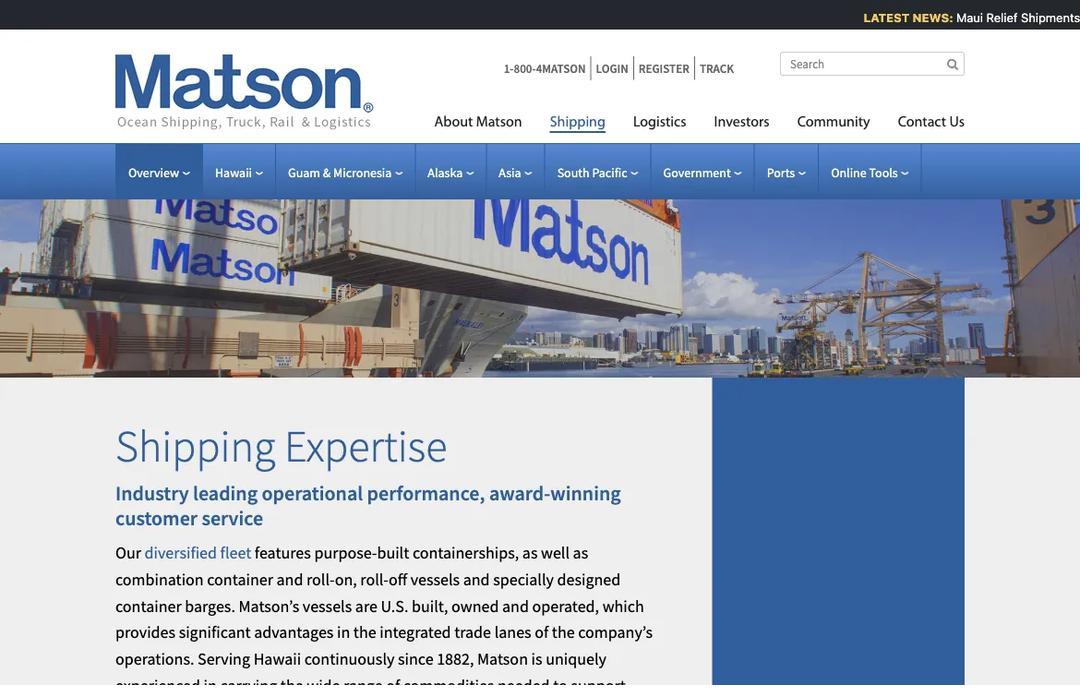 Task type: describe. For each thing, give the bounding box(es) containing it.
diversified
[[145, 542, 217, 563]]

2 roll- from the left
[[361, 569, 389, 590]]

u.s.
[[381, 596, 409, 616]]

purpose-
[[314, 542, 377, 563]]

overview link
[[128, 164, 190, 181]]

operations.
[[115, 649, 194, 670]]

overview
[[128, 164, 179, 181]]

features
[[255, 542, 311, 563]]

award-
[[489, 481, 551, 506]]

0 vertical spatial container
[[207, 569, 273, 590]]

expertise
[[285, 418, 447, 473]]

track
[[700, 60, 734, 76]]

south pacific link
[[558, 164, 639, 181]]

online tools link
[[831, 164, 910, 181]]

investors link
[[701, 106, 784, 144]]

operated,
[[532, 596, 600, 616]]

features purpose-built containerships, as well as combination container and roll-on, roll-off vessels and specially designed container barges. matson's vessels are u.s. built, owned and operated, which provides significant advantages in the integrated trade lanes of the company's operations. serving hawaii continuously since 1882, matson is uniquely experienced in carrying the wide range of commodities needed to su
[[115, 542, 653, 685]]

relief
[[982, 11, 1013, 24]]

community link
[[784, 106, 885, 144]]

containerships,
[[413, 542, 519, 563]]

0 horizontal spatial hawaii
[[215, 164, 252, 181]]

tools
[[870, 164, 898, 181]]

800-
[[514, 60, 536, 76]]

track link
[[695, 56, 734, 80]]

shipping for shipping expertise
[[115, 418, 276, 473]]

south pacific
[[558, 164, 628, 181]]

contact us
[[898, 116, 965, 130]]

1882,
[[437, 649, 474, 670]]

wide
[[307, 675, 340, 685]]

significant
[[179, 622, 251, 643]]

maui
[[952, 11, 979, 24]]

built
[[377, 542, 409, 563]]

top menu navigation
[[435, 106, 965, 144]]

combination
[[115, 569, 204, 590]]

government link
[[664, 164, 742, 181]]

pacific
[[592, 164, 628, 181]]

company's
[[578, 622, 653, 643]]

login
[[596, 60, 629, 76]]

logistics
[[634, 116, 687, 130]]

1 horizontal spatial and
[[463, 569, 490, 590]]

about
[[435, 116, 473, 130]]

guam
[[288, 164, 320, 181]]

specially
[[493, 569, 554, 590]]

0 horizontal spatial in
[[204, 675, 217, 685]]

provides
[[115, 622, 176, 643]]

logistics link
[[620, 106, 701, 144]]

latest
[[859, 11, 905, 24]]

matson inside features purpose-built containerships, as well as combination container and roll-on, roll-off vessels and specially designed container barges. matson's vessels are u.s. built, owned and operated, which provides significant advantages in the integrated trade lanes of the company's operations. serving hawaii continuously since 1882, matson is uniquely experienced in carrying the wide range of commodities needed to su
[[478, 649, 528, 670]]

experienced
[[115, 675, 200, 685]]

guam & micronesia link
[[288, 164, 403, 181]]

ports link
[[767, 164, 806, 181]]

investors
[[714, 116, 770, 130]]

1 roll- from the left
[[307, 569, 335, 590]]

0 horizontal spatial vessels
[[303, 596, 352, 616]]

integrated
[[380, 622, 451, 643]]

trade
[[455, 622, 491, 643]]

our diversified fleet
[[115, 542, 251, 563]]

1 horizontal spatial of
[[535, 622, 549, 643]]

advantages
[[254, 622, 334, 643]]

guam & micronesia
[[288, 164, 392, 181]]

us
[[950, 116, 965, 130]]

blue matson logo with ocean, shipping, truck, rail and logistics written beneath it. image
[[115, 54, 374, 130]]

customer
[[115, 505, 198, 531]]

diversified fleet link
[[145, 542, 251, 563]]

shipments
[[1017, 11, 1076, 24]]

designed
[[557, 569, 621, 590]]



Task type: vqa. For each thing, say whether or not it's contained in the screenshot.
"top menu" navigation
yes



Task type: locate. For each thing, give the bounding box(es) containing it.
2 as from the left
[[573, 542, 589, 563]]

well
[[541, 542, 570, 563]]

off
[[389, 569, 407, 590]]

matson down lanes
[[478, 649, 528, 670]]

section
[[690, 378, 988, 685]]

and up owned
[[463, 569, 490, 590]]

matson
[[476, 116, 522, 130], [478, 649, 528, 670]]

1 vertical spatial hawaii
[[254, 649, 301, 670]]

None search field
[[780, 52, 965, 76]]

is
[[532, 649, 543, 670]]

needed
[[498, 675, 550, 685]]

0 vertical spatial of
[[535, 622, 549, 643]]

hawaii left guam in the top of the page
[[215, 164, 252, 181]]

and
[[277, 569, 303, 590], [463, 569, 490, 590], [502, 596, 529, 616]]

leading
[[193, 481, 258, 506]]

the down operated,
[[552, 622, 575, 643]]

lanes
[[495, 622, 532, 643]]

1-800-4matson link
[[504, 56, 591, 80]]

hawaii link
[[215, 164, 263, 181]]

container
[[207, 569, 273, 590], [115, 596, 182, 616]]

the down are in the left of the page
[[354, 622, 377, 643]]

shipping up south
[[550, 116, 606, 130]]

shipping expertise
[[115, 418, 447, 473]]

of up is
[[535, 622, 549, 643]]

serving
[[198, 649, 250, 670]]

the
[[354, 622, 377, 643], [552, 622, 575, 643], [281, 675, 304, 685]]

0 horizontal spatial and
[[277, 569, 303, 590]]

built,
[[412, 596, 448, 616]]

register
[[639, 60, 690, 76]]

which
[[603, 596, 645, 616]]

hawaii
[[215, 164, 252, 181], [254, 649, 301, 670]]

operational
[[262, 481, 363, 506]]

1 vertical spatial container
[[115, 596, 182, 616]]

search image
[[948, 58, 959, 70]]

shipping up leading
[[115, 418, 276, 473]]

2 horizontal spatial and
[[502, 596, 529, 616]]

ports
[[767, 164, 795, 181]]

our
[[115, 542, 141, 563]]

of right range
[[386, 675, 400, 685]]

vessels up built,
[[411, 569, 460, 590]]

1 horizontal spatial container
[[207, 569, 273, 590]]

0 horizontal spatial of
[[386, 675, 400, 685]]

1 vertical spatial of
[[386, 675, 400, 685]]

carrying
[[220, 675, 277, 685]]

performance,
[[367, 481, 485, 506]]

0 horizontal spatial shipping
[[115, 418, 276, 473]]

1 horizontal spatial in
[[337, 622, 350, 643]]

alaska link
[[428, 164, 474, 181]]

shipping for shipping
[[550, 116, 606, 130]]

asia
[[499, 164, 522, 181]]

1 horizontal spatial shipping
[[550, 116, 606, 130]]

1 horizontal spatial hawaii
[[254, 649, 301, 670]]

0 vertical spatial shipping
[[550, 116, 606, 130]]

container down fleet
[[207, 569, 273, 590]]

roll- up are in the left of the page
[[361, 569, 389, 590]]

online tools
[[831, 164, 898, 181]]

barges.
[[185, 596, 235, 616]]

1-800-4matson
[[504, 60, 586, 76]]

2 horizontal spatial the
[[552, 622, 575, 643]]

0 vertical spatial matson
[[476, 116, 522, 130]]

1 horizontal spatial vessels
[[411, 569, 460, 590]]

alaska
[[428, 164, 463, 181]]

to
[[553, 675, 568, 685]]

1 vertical spatial in
[[204, 675, 217, 685]]

commodities
[[403, 675, 494, 685]]

shipping inside top menu navigation
[[550, 116, 606, 130]]

0 vertical spatial in
[[337, 622, 350, 643]]

in
[[337, 622, 350, 643], [204, 675, 217, 685]]

and down features
[[277, 569, 303, 590]]

0 horizontal spatial roll-
[[307, 569, 335, 590]]

micronesia
[[334, 164, 392, 181]]

service
[[202, 505, 263, 531]]

as left the 'well' at the right of the page
[[523, 542, 538, 563]]

1 horizontal spatial as
[[573, 542, 589, 563]]

as right the 'well' at the right of the page
[[573, 542, 589, 563]]

latest news: maui relief shipments
[[859, 11, 1079, 24]]

vessels down the on,
[[303, 596, 352, 616]]

register link
[[633, 56, 695, 80]]

roll- down the purpose-
[[307, 569, 335, 590]]

about matson
[[435, 116, 522, 130]]

are
[[355, 596, 378, 616]]

contact
[[898, 116, 947, 130]]

shipping
[[550, 116, 606, 130], [115, 418, 276, 473]]

Search search field
[[780, 52, 965, 76]]

0 horizontal spatial as
[[523, 542, 538, 563]]

1 vertical spatial shipping
[[115, 418, 276, 473]]

roll-
[[307, 569, 335, 590], [361, 569, 389, 590]]

1 vertical spatial vessels
[[303, 596, 352, 616]]

community
[[798, 116, 871, 130]]

south
[[558, 164, 590, 181]]

owned
[[452, 596, 499, 616]]

0 vertical spatial hawaii
[[215, 164, 252, 181]]

of
[[535, 622, 549, 643], [386, 675, 400, 685]]

1-
[[504, 60, 514, 76]]

banner image
[[0, 170, 1081, 378]]

fleet
[[220, 542, 251, 563]]

range
[[344, 675, 383, 685]]

in up continuously
[[337, 622, 350, 643]]

industry
[[115, 481, 189, 506]]

the left wide
[[281, 675, 304, 685]]

government
[[664, 164, 731, 181]]

1 horizontal spatial roll-
[[361, 569, 389, 590]]

in down serving
[[204, 675, 217, 685]]

1 horizontal spatial the
[[354, 622, 377, 643]]

continuously
[[305, 649, 395, 670]]

online
[[831, 164, 867, 181]]

since
[[398, 649, 434, 670]]

matson's
[[239, 596, 299, 616]]

0 vertical spatial vessels
[[411, 569, 460, 590]]

&
[[323, 164, 331, 181]]

news:
[[908, 11, 949, 24]]

1 vertical spatial matson
[[478, 649, 528, 670]]

login link
[[591, 56, 633, 80]]

winning
[[551, 481, 621, 506]]

1 as from the left
[[523, 542, 538, 563]]

hawaii inside features purpose-built containerships, as well as combination container and roll-on, roll-off vessels and specially designed container barges. matson's vessels are u.s. built, owned and operated, which provides significant advantages in the integrated trade lanes of the company's operations. serving hawaii continuously since 1882, matson is uniquely experienced in carrying the wide range of commodities needed to su
[[254, 649, 301, 670]]

0 horizontal spatial the
[[281, 675, 304, 685]]

matson right about
[[476, 116, 522, 130]]

contact us link
[[885, 106, 965, 144]]

industry leading operational performance, award-winning customer service
[[115, 481, 621, 531]]

asia link
[[499, 164, 533, 181]]

uniquely
[[546, 649, 607, 670]]

0 horizontal spatial container
[[115, 596, 182, 616]]

about matson link
[[435, 106, 536, 144]]

and up lanes
[[502, 596, 529, 616]]

hawaii down advantages
[[254, 649, 301, 670]]

matson inside top menu navigation
[[476, 116, 522, 130]]

on,
[[335, 569, 357, 590]]

container up provides
[[115, 596, 182, 616]]

shipping link
[[536, 106, 620, 144]]



